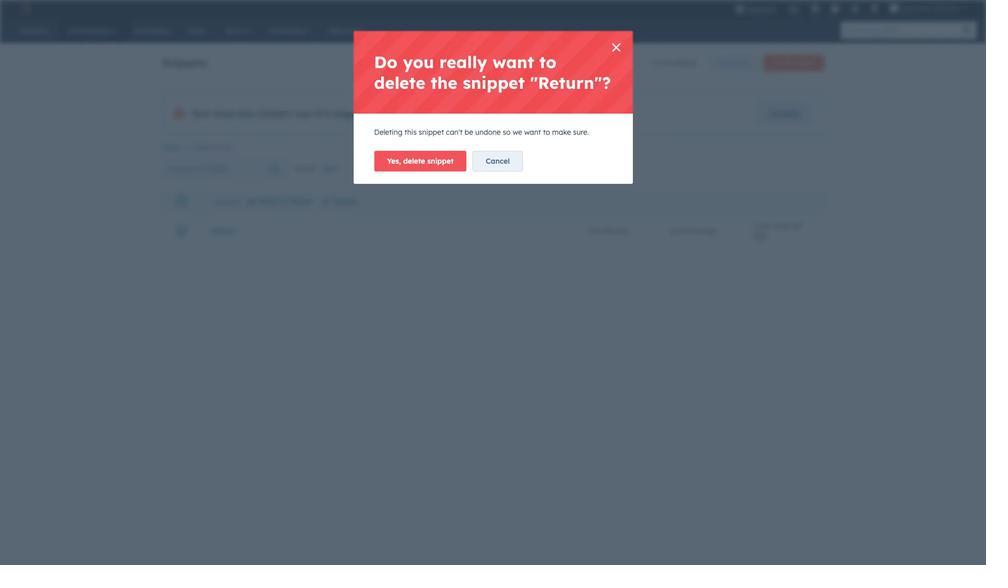 Task type: locate. For each thing, give the bounding box(es) containing it.
upgrade right upgrade image
[[747, 5, 776, 13]]

1 selected
[[211, 198, 240, 206]]

delete up unlock
[[374, 72, 426, 93]]

folder right the move
[[291, 197, 312, 207]]

tara schultz image
[[890, 4, 899, 13]]

1 horizontal spatial 5
[[663, 58, 668, 68]]

0 vertical spatial delete
[[374, 72, 426, 93]]

1 vertical spatial created
[[255, 109, 287, 119]]

upgrade
[[747, 5, 776, 13], [769, 109, 800, 118]]

0 vertical spatial folder
[[732, 59, 749, 67]]

a for a few seconds ago
[[754, 222, 758, 231]]

return
[[211, 226, 235, 236]]

marketplaces image
[[811, 5, 820, 14]]

1 vertical spatial delete
[[403, 157, 425, 166]]

folder
[[732, 59, 749, 67], [215, 144, 232, 152], [291, 197, 312, 207]]

your team has created 1 out of 5 snippets.
[[192, 109, 370, 119]]

undone
[[475, 128, 501, 137]]

1 vertical spatial folder
[[215, 144, 232, 152]]

0 vertical spatial created
[[670, 58, 696, 68]]

can't
[[446, 128, 463, 137]]

snippet folder 1
[[191, 144, 237, 152]]

out
[[297, 109, 311, 119]]

minute
[[677, 226, 701, 236]]

snippet right create
[[794, 59, 815, 67]]

created for has
[[255, 109, 287, 119]]

to
[[540, 52, 557, 72], [543, 128, 550, 137], [281, 197, 288, 207]]

want right "we"
[[524, 128, 541, 137]]

snippet down snippets banner
[[463, 72, 525, 93]]

1 horizontal spatial folder
[[291, 197, 312, 207]]

move to folder button
[[248, 197, 312, 207]]

created right has
[[255, 109, 287, 119]]

apoptosis studios button
[[884, 0, 974, 17]]

tara
[[588, 226, 603, 236]]

0 horizontal spatial created
[[255, 109, 287, 119]]

created inside snippets banner
[[670, 58, 696, 68]]

cancel
[[486, 157, 510, 166]]

yes, delete snippet
[[387, 157, 454, 166]]

a few seconds ago
[[754, 222, 802, 240]]

yes, delete snippet button
[[374, 151, 467, 172]]

you
[[403, 52, 434, 72]]

5 inside snippets banner
[[663, 58, 668, 68]]

create snippet
[[773, 59, 815, 67]]

more
[[403, 109, 421, 118]]

0 horizontal spatial a
[[671, 226, 675, 236]]

a inside a few seconds ago
[[754, 222, 758, 231]]

0 vertical spatial 5
[[663, 58, 668, 68]]

delete right yes,
[[403, 157, 425, 166]]

do
[[374, 52, 398, 72]]

suite
[[488, 109, 505, 118]]

cancel button
[[473, 151, 523, 172]]

0 vertical spatial to
[[540, 52, 557, 72]]

delete button
[[322, 197, 357, 207]]

a left minute
[[671, 226, 675, 236]]

snippet
[[794, 59, 815, 67], [463, 72, 525, 93], [419, 128, 444, 137], [427, 157, 454, 166]]

1 vertical spatial upgrade
[[769, 109, 800, 118]]

menu
[[729, 0, 974, 20]]

upgrade link
[[756, 103, 813, 124]]

snippet inside banner
[[794, 59, 815, 67]]

navigation
[[162, 141, 824, 154]]

folder up 'search' search box
[[215, 144, 232, 152]]

0 horizontal spatial 5
[[325, 109, 330, 119]]

unlock
[[378, 109, 401, 118]]

upgrade image
[[736, 5, 745, 14]]

a left few
[[754, 222, 758, 231]]

do you really want to delete the snippet "return"? dialog
[[354, 31, 633, 184]]

snippet down snippets on the top left
[[419, 128, 444, 137]]

folder right the new
[[732, 59, 749, 67]]

"return"?
[[530, 72, 611, 93]]

ago left seconds on the right
[[754, 231, 767, 240]]

hubspot link
[[12, 2, 39, 14]]

a for a minute ago
[[671, 226, 675, 236]]

with
[[454, 109, 468, 118]]

delete inside yes, delete snippet button
[[403, 157, 425, 166]]

created for 5
[[670, 58, 696, 68]]

new
[[717, 59, 730, 67]]

new folder button
[[708, 55, 758, 71]]

folder inside navigation
[[215, 144, 232, 152]]

a
[[754, 222, 758, 231], [671, 226, 675, 236]]

created left the new
[[670, 58, 696, 68]]

has
[[238, 109, 253, 119]]

move to folder
[[259, 197, 312, 207]]

folder inside the new folder button
[[732, 59, 749, 67]]

1 horizontal spatial created
[[670, 58, 696, 68]]

2 horizontal spatial folder
[[732, 59, 749, 67]]

5
[[663, 58, 668, 68], [325, 109, 330, 119]]

want right really
[[493, 52, 534, 72]]

new folder
[[717, 59, 749, 67]]

1 vertical spatial 5
[[325, 109, 330, 119]]

1 horizontal spatial of
[[654, 58, 661, 68]]

search button
[[957, 22, 977, 39]]

1 horizontal spatial ago
[[754, 231, 767, 240]]

ago
[[703, 226, 716, 236], [754, 231, 767, 240]]

ago right minute
[[703, 226, 716, 236]]

of
[[654, 58, 661, 68], [314, 109, 322, 119]]

owner:
[[294, 164, 318, 173]]

0 horizontal spatial folder
[[215, 144, 232, 152]]

be
[[465, 128, 473, 137]]

create
[[773, 59, 792, 67]]

0 vertical spatial want
[[493, 52, 534, 72]]

want
[[493, 52, 534, 72], [524, 128, 541, 137]]

2 vertical spatial folder
[[291, 197, 312, 207]]

team
[[214, 109, 235, 119]]

0 vertical spatial of
[[654, 58, 661, 68]]

apoptosis studios
[[901, 4, 958, 12]]

delete
[[374, 72, 426, 93], [403, 157, 425, 166]]

the
[[431, 72, 458, 93]]

0 vertical spatial upgrade
[[747, 5, 776, 13]]

calling icon button
[[785, 1, 802, 16]]

delete
[[334, 197, 357, 207]]

created
[[670, 58, 696, 68], [255, 109, 287, 119]]

a minute ago
[[671, 226, 716, 236]]

delete inside the "do you really want to delete the snippet "return"?"
[[374, 72, 426, 93]]

snippets
[[423, 109, 452, 118]]

starter.
[[507, 109, 532, 118]]

1
[[649, 58, 652, 68], [290, 109, 295, 119], [234, 144, 237, 152], [211, 198, 214, 206]]

0 horizontal spatial of
[[314, 109, 322, 119]]

apoptosis
[[901, 4, 933, 12]]

want inside the "do you really want to delete the snippet "return"?"
[[493, 52, 534, 72]]

upgrade down create
[[769, 109, 800, 118]]

1 horizontal spatial a
[[754, 222, 758, 231]]



Task type: vqa. For each thing, say whether or not it's contained in the screenshot.
"Do you really want to delete the snippet "Return"?" "dialog"
yes



Task type: describe. For each thing, give the bounding box(es) containing it.
few
[[760, 222, 772, 231]]

search image
[[963, 26, 972, 35]]

deleting
[[374, 128, 403, 137]]

marketplaces button
[[805, 0, 827, 17]]

settings link
[[844, 0, 866, 17]]

any button
[[322, 158, 350, 179]]

folder for new
[[732, 59, 749, 67]]

sure.
[[573, 128, 589, 137]]

hubspot image
[[19, 2, 31, 14]]

help button
[[827, 0, 844, 17]]

1 of 5 created
[[649, 58, 696, 68]]

schultz
[[605, 226, 629, 236]]

1 inside snippets banner
[[649, 58, 652, 68]]

make
[[552, 128, 571, 137]]

Search search field
[[162, 158, 288, 179]]

upgrade inside menu
[[747, 5, 776, 13]]

of inside snippets banner
[[654, 58, 661, 68]]

any
[[323, 164, 336, 173]]

calling icon image
[[789, 5, 798, 14]]

1 vertical spatial to
[[543, 128, 550, 137]]

selected
[[216, 198, 240, 206]]

1 inside navigation
[[234, 144, 237, 152]]

0 horizontal spatial ago
[[703, 226, 716, 236]]

seconds
[[774, 222, 802, 231]]

notifications image
[[870, 5, 879, 14]]

do you really want to delete the snippet "return"?
[[374, 52, 611, 93]]

snippets.
[[332, 109, 370, 119]]

move
[[259, 197, 279, 207]]

your
[[192, 109, 211, 119]]

tara schultz
[[588, 226, 629, 236]]

snippet
[[191, 144, 213, 152]]

deleting this snippet can't be undone so we want to make sure.
[[374, 128, 589, 137]]

help image
[[831, 5, 840, 14]]

we
[[513, 128, 522, 137]]

studios
[[935, 4, 958, 12]]

navigation containing home
[[162, 141, 824, 154]]

create snippet button
[[764, 55, 824, 71]]

to inside the "do you really want to delete the snippet "return"?"
[[540, 52, 557, 72]]

settings image
[[850, 5, 860, 14]]

really
[[440, 52, 487, 72]]

snippet down can't
[[427, 157, 454, 166]]

close image
[[612, 43, 620, 52]]

snippets banner
[[162, 52, 824, 71]]

Search HubSpot search field
[[841, 22, 968, 39]]

menu containing apoptosis studios
[[729, 0, 974, 20]]

snippets
[[162, 56, 207, 69]]

crm
[[470, 109, 486, 118]]

notifications button
[[866, 0, 884, 17]]

home button
[[162, 144, 180, 152]]

yes,
[[387, 157, 401, 166]]

return link
[[211, 226, 235, 236]]

1 vertical spatial want
[[524, 128, 541, 137]]

unlock more snippets with crm suite starter.
[[378, 109, 532, 118]]

folder for snippet
[[215, 144, 232, 152]]

2 vertical spatial to
[[281, 197, 288, 207]]

this
[[405, 128, 417, 137]]

home
[[162, 144, 180, 152]]

ago inside a few seconds ago
[[754, 231, 767, 240]]

1 vertical spatial of
[[314, 109, 322, 119]]

snippet inside the "do you really want to delete the snippet "return"?"
[[463, 72, 525, 93]]

so
[[503, 128, 511, 137]]



